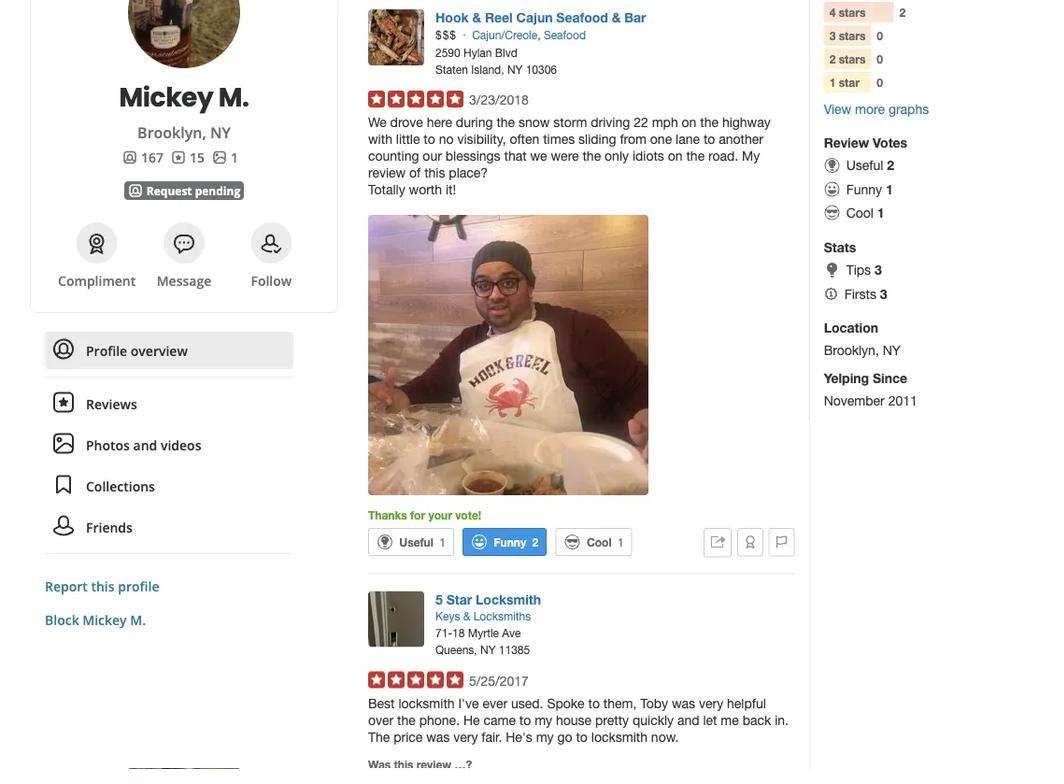 Task type: vqa. For each thing, say whether or not it's contained in the screenshot.
Show more activity button
no



Task type: describe. For each thing, give the bounding box(es) containing it.
3 stars
[[830, 29, 866, 42]]

photos
[[86, 436, 130, 454]]

that
[[504, 148, 527, 164]]

0 vertical spatial and
[[133, 436, 157, 454]]

cajun/creole , seafood
[[472, 28, 586, 41]]

times
[[543, 131, 575, 147]]

tips
[[846, 262, 871, 278]]

16 review v2 image
[[171, 150, 186, 165]]

0 for 1 star
[[877, 76, 883, 89]]

thanks for your vote!
[[368, 508, 481, 521]]

report this profile link
[[45, 577, 159, 595]]

highway
[[722, 114, 771, 130]]

4
[[830, 6, 836, 19]]

5
[[436, 591, 443, 607]]

1 star
[[830, 76, 860, 89]]

0 horizontal spatial very
[[453, 729, 478, 744]]

useful 2
[[846, 157, 894, 173]]

vote!
[[455, 508, 481, 521]]

he's
[[506, 729, 532, 744]]

yelping
[[824, 370, 869, 386]]

queens,
[[436, 643, 477, 656]]

stars for 4 stars
[[839, 6, 866, 19]]

0 vertical spatial my
[[535, 712, 552, 727]]

0 vertical spatial seafood
[[556, 10, 608, 25]]

ny inside 5 star locksmith keys & locksmiths 71-18 myrtle ave queens, ny 11385
[[480, 643, 496, 656]]

quickly
[[633, 712, 674, 727]]

keys
[[436, 610, 460, 623]]

menu containing profile overview
[[45, 332, 293, 554]]

view
[[824, 101, 852, 117]]

seafood link
[[544, 28, 586, 41]]

with
[[368, 131, 392, 147]]

for
[[410, 508, 425, 521]]

16 photos v2 image
[[212, 150, 227, 165]]

message image
[[173, 233, 195, 255]]

photos and videos link
[[45, 426, 293, 464]]

one
[[650, 131, 672, 147]]

0 horizontal spatial was
[[426, 729, 450, 744]]

profile
[[86, 342, 127, 359]]

star
[[446, 591, 472, 607]]

since
[[873, 370, 908, 386]]

totally
[[368, 182, 405, 197]]

0 vertical spatial locksmith
[[398, 695, 455, 711]]

message
[[157, 271, 211, 289]]

best locksmith i've ever used. spoke to them, toby was very helpful over the phone. he came to my house pretty quickly and let me back in. the price was very fair. he's my go to locksmith now.
[[368, 695, 789, 744]]

24 review v2 image
[[52, 391, 75, 414]]

the down lane
[[686, 148, 705, 164]]

during
[[456, 114, 493, 130]]

ny inside location brooklyn, ny
[[883, 342, 901, 358]]

funny 2
[[494, 535, 538, 549]]

stars for 2 stars
[[839, 52, 866, 65]]

hook & reel cajun seafood & bar link
[[436, 10, 646, 25]]

my
[[742, 148, 760, 164]]

24 profile v2 image
[[52, 338, 75, 360]]

collections
[[86, 477, 155, 495]]

only
[[605, 148, 629, 164]]

friends menu item
[[45, 508, 293, 554]]

11385
[[499, 643, 530, 656]]

1 vertical spatial my
[[536, 729, 554, 744]]

spoke
[[547, 695, 585, 711]]

to right 'go'
[[576, 729, 588, 744]]

phone.
[[419, 712, 460, 727]]

reviews
[[86, 395, 137, 413]]

5 star locksmith link
[[436, 591, 541, 607]]

the up road.
[[700, 114, 719, 130]]

funny for funny 2
[[494, 535, 526, 549]]

2590 hylan blvd staten island, ny 10306
[[436, 46, 557, 76]]

over
[[368, 712, 394, 727]]

brooklyn, inside location brooklyn, ny
[[824, 342, 879, 358]]

reviews link
[[45, 385, 293, 422]]

them,
[[604, 695, 637, 711]]

island,
[[471, 63, 504, 76]]

hylan
[[464, 46, 492, 59]]

follow
[[251, 271, 292, 289]]

little
[[396, 131, 420, 147]]

snow
[[519, 114, 550, 130]]

and inside best locksmith i've ever used. spoke to them, toby was very helpful over the phone. he came to my house pretty quickly and let me back in. the price was very fair. he's my go to locksmith now.
[[677, 712, 700, 727]]

stats
[[824, 240, 856, 255]]

blvd
[[495, 46, 518, 59]]

0 for 2 stars
[[877, 52, 883, 65]]

24 collections v2 image
[[52, 473, 75, 496]]

our
[[423, 148, 442, 164]]

ny inside mickey m. brooklyn, ny
[[210, 122, 231, 143]]

the
[[368, 729, 390, 744]]

mickey m. brooklyn, ny
[[119, 79, 249, 143]]

pending
[[195, 183, 240, 198]]

2590
[[436, 46, 460, 59]]

blessings
[[446, 148, 501, 164]]

1 vertical spatial seafood
[[544, 28, 586, 41]]

mickey inside button
[[82, 611, 127, 628]]

storm
[[554, 114, 587, 130]]

3 for tips
[[875, 262, 882, 278]]

locksmith
[[476, 591, 541, 607]]

friends link
[[45, 508, 293, 546]]

follow image
[[260, 233, 283, 255]]

profile overview menu item
[[45, 332, 293, 378]]

22
[[634, 114, 648, 130]]

2011
[[888, 393, 918, 408]]

your
[[428, 508, 452, 521]]

3 for firsts
[[880, 286, 887, 301]]

no
[[439, 131, 454, 147]]

18
[[452, 626, 465, 640]]

5.0 star rating image for we drove here during the snow storm driving 22 mph on the highway with little to no visibility, often times sliding from one lane to another counting our blessings that we were the only idiots on the road. my review of this place?
[[368, 91, 464, 107]]

drove
[[390, 114, 423, 130]]

let
[[703, 712, 717, 727]]

worth
[[409, 182, 442, 197]]

cajun
[[516, 10, 553, 25]]

brooklyn, inside mickey m. brooklyn, ny
[[137, 122, 206, 143]]

photos and videos
[[86, 436, 201, 454]]

16 friends v2 image
[[122, 150, 137, 165]]

hook & reel cajun seafood & bar image
[[368, 9, 424, 65]]



Task type: locate. For each thing, give the bounding box(es) containing it.
1 horizontal spatial brooklyn,
[[824, 342, 879, 358]]

review votes
[[824, 135, 908, 150]]

brooklyn, up 16 review v2 image
[[137, 122, 206, 143]]

ny down myrtle
[[480, 643, 496, 656]]

mph
[[652, 114, 678, 130]]

2 up 1 star
[[830, 52, 836, 65]]

useful down review votes
[[846, 157, 883, 173]]

it!
[[446, 182, 456, 197]]

0 vertical spatial stars
[[839, 6, 866, 19]]

ny up photos element
[[210, 122, 231, 143]]

5.0 star rating image up drove
[[368, 91, 464, 107]]

1 horizontal spatial m.
[[218, 79, 249, 115]]

locksmith
[[398, 695, 455, 711], [591, 729, 648, 744]]

0 right '2 stars'
[[877, 52, 883, 65]]

,
[[538, 28, 541, 41]]

firsts
[[845, 286, 876, 301]]

ny inside the 2590 hylan blvd staten island, ny 10306
[[507, 63, 523, 76]]

1 0 from the top
[[877, 29, 883, 42]]

0
[[877, 29, 883, 42], [877, 52, 883, 65], [877, 76, 883, 89]]

funny down useful 2
[[846, 181, 882, 197]]

m. inside mickey m. brooklyn, ny
[[218, 79, 249, 115]]

1 vertical spatial 0
[[877, 52, 883, 65]]

useful for useful 2
[[846, 157, 883, 173]]

price
[[394, 729, 423, 744]]

useful
[[846, 157, 883, 173], [399, 535, 433, 549]]

1 5.0 star rating image from the top
[[368, 91, 464, 107]]

friends element
[[122, 148, 164, 166]]

thanks
[[368, 508, 407, 521]]

to
[[424, 131, 435, 147], [704, 131, 715, 147], [588, 695, 600, 711], [519, 712, 531, 727], [576, 729, 588, 744]]

cool 1 down funny 1
[[846, 205, 885, 220]]

ny down blvd
[[507, 63, 523, 76]]

stars for 3 stars
[[839, 29, 866, 42]]

0 horizontal spatial brooklyn,
[[137, 122, 206, 143]]

pretty
[[595, 712, 629, 727]]

15
[[190, 148, 205, 166]]

bar
[[624, 10, 646, 25]]

locksmith up phone.
[[398, 695, 455, 711]]

stars up the star
[[839, 52, 866, 65]]

16 friends v2 image
[[128, 183, 143, 198]]

stars right 4
[[839, 6, 866, 19]]

cajun/creole link
[[472, 28, 538, 41]]

0 vertical spatial very
[[699, 695, 723, 711]]

ave
[[502, 626, 521, 640]]

0 right 3 stars
[[877, 29, 883, 42]]

this
[[424, 165, 445, 180], [91, 577, 115, 595]]

photos element
[[212, 148, 238, 166]]

1 vertical spatial and
[[677, 712, 700, 727]]

this down our
[[424, 165, 445, 180]]

1 horizontal spatial cool
[[846, 205, 874, 220]]

1 vertical spatial on
[[668, 148, 683, 164]]

on up lane
[[682, 114, 697, 130]]

1 vertical spatial very
[[453, 729, 478, 744]]

the
[[497, 114, 515, 130], [700, 114, 719, 130], [583, 148, 601, 164], [686, 148, 705, 164], [397, 712, 416, 727]]

0 vertical spatial useful
[[846, 157, 883, 173]]

0 for 3 stars
[[877, 29, 883, 42]]

1 vertical spatial m.
[[130, 611, 146, 628]]

collections link
[[45, 467, 293, 505]]

0 horizontal spatial useful
[[399, 535, 433, 549]]

graphs
[[889, 101, 929, 117]]

0 vertical spatial cool
[[846, 205, 874, 220]]

0 horizontal spatial &
[[463, 610, 470, 623]]

from
[[620, 131, 647, 147]]

back
[[743, 712, 771, 727]]

used.
[[511, 695, 543, 711]]

photo of hook & reel cajun seafood & bar - staten island, ny, united states image
[[368, 215, 649, 495]]

hook
[[436, 10, 469, 25]]

24 friends v2 image
[[52, 515, 75, 537]]

1 vertical spatial stars
[[839, 29, 866, 42]]

i've
[[458, 695, 479, 711]]

to left no
[[424, 131, 435, 147]]

1 horizontal spatial funny
[[846, 181, 882, 197]]

1 horizontal spatial useful
[[846, 157, 883, 173]]

were
[[551, 148, 579, 164]]

was right toby
[[672, 695, 695, 711]]

0 horizontal spatial cool 1
[[587, 535, 624, 549]]

ever
[[483, 695, 508, 711]]

1 vertical spatial cool 1
[[587, 535, 624, 549]]

brooklyn,
[[137, 122, 206, 143], [824, 342, 879, 358]]

0 vertical spatial brooklyn,
[[137, 122, 206, 143]]

helpful
[[727, 695, 766, 711]]

1 vertical spatial 5.0 star rating image
[[368, 671, 464, 688]]

november
[[824, 393, 885, 408]]

1 horizontal spatial and
[[677, 712, 700, 727]]

was down phone.
[[426, 729, 450, 744]]

5.0 star rating image
[[368, 91, 464, 107], [368, 671, 464, 688]]

reviews element
[[171, 148, 205, 166]]

24 photos v2 image
[[52, 432, 75, 455]]

1 vertical spatial cool
[[587, 535, 612, 549]]

0 vertical spatial on
[[682, 114, 697, 130]]

1 vertical spatial useful
[[399, 535, 433, 549]]

profile
[[118, 577, 159, 595]]

my left 'go'
[[536, 729, 554, 744]]

keys & locksmiths link
[[436, 610, 531, 623]]

locksmith down pretty
[[591, 729, 648, 744]]

compliment image
[[86, 233, 108, 255]]

1 vertical spatial brooklyn,
[[824, 342, 879, 358]]

0 horizontal spatial m.
[[130, 611, 146, 628]]

cool 1 right funny 2
[[587, 535, 624, 549]]

2 vertical spatial stars
[[839, 52, 866, 65]]

visibility,
[[457, 131, 506, 147]]

block
[[45, 611, 79, 628]]

0 horizontal spatial this
[[91, 577, 115, 595]]

0 up "view more graphs"
[[877, 76, 883, 89]]

2 stars
[[830, 52, 866, 65]]

brooklyn, down location at the right top of the page
[[824, 342, 879, 358]]

the inside best locksmith i've ever used. spoke to them, toby was very helpful over the phone. he came to my house pretty quickly and let me back in. the price was very fair. he's my go to locksmith now.
[[397, 712, 416, 727]]

& inside 5 star locksmith keys & locksmiths 71-18 myrtle ave queens, ny 11385
[[463, 610, 470, 623]]

0 vertical spatial cool 1
[[846, 205, 885, 220]]

0 vertical spatial 5.0 star rating image
[[368, 91, 464, 107]]

1 horizontal spatial this
[[424, 165, 445, 180]]

review
[[368, 165, 406, 180]]

0 vertical spatial m.
[[218, 79, 249, 115]]

votes
[[873, 135, 908, 150]]

seafood up seafood "link"
[[556, 10, 608, 25]]

1 vertical spatial this
[[91, 577, 115, 595]]

2 0 from the top
[[877, 52, 883, 65]]

2 vertical spatial 3
[[880, 286, 887, 301]]

overview
[[131, 342, 188, 359]]

0 vertical spatial 0
[[877, 29, 883, 42]]

he
[[463, 712, 480, 727]]

on down lane
[[668, 148, 683, 164]]

me
[[721, 712, 739, 727]]

view more graphs link
[[824, 101, 929, 117]]

10306
[[526, 63, 557, 76]]

1 vertical spatial was
[[426, 729, 450, 744]]

we
[[368, 114, 387, 130]]

1 inside photos element
[[231, 148, 238, 166]]

fair.
[[482, 729, 502, 744]]

& down star
[[463, 610, 470, 623]]

review
[[824, 135, 869, 150]]

3
[[830, 29, 836, 42], [875, 262, 882, 278], [880, 286, 887, 301]]

5/25/2017
[[469, 673, 529, 688]]

often
[[510, 131, 540, 147]]

m. inside block mickey m. button
[[130, 611, 146, 628]]

very up let
[[699, 695, 723, 711]]

stars
[[839, 6, 866, 19], [839, 29, 866, 42], [839, 52, 866, 65]]

funny up locksmith
[[494, 535, 526, 549]]

5.0 star rating image for best locksmith i've ever used. spoke to them, toby was very helpful over the phone. he came to my house pretty quickly and let me back in. the price was very fair. he's my go to locksmith now.
[[368, 671, 464, 688]]

this up block mickey m.
[[91, 577, 115, 595]]

0 horizontal spatial cool
[[587, 535, 612, 549]]

the down 3/23/2018
[[497, 114, 515, 130]]

in.
[[775, 712, 789, 727]]

5 star locksmith keys & locksmiths 71-18 myrtle ave queens, ny 11385
[[436, 591, 541, 656]]

0 vertical spatial this
[[424, 165, 445, 180]]

3/23/2018
[[469, 92, 529, 107]]

1 stars from the top
[[839, 6, 866, 19]]

3 stars from the top
[[839, 52, 866, 65]]

0 vertical spatial 3
[[830, 29, 836, 42]]

2 right 4 stars
[[900, 6, 906, 19]]

cool right funny 2
[[587, 535, 612, 549]]

m. down profile
[[130, 611, 146, 628]]

1 horizontal spatial &
[[472, 10, 481, 25]]

useful 1
[[399, 535, 446, 549]]

2 down 'votes'
[[887, 157, 894, 173]]

$$$
[[436, 28, 457, 41]]

seafood right ,
[[544, 28, 586, 41]]

1 vertical spatial mickey
[[82, 611, 127, 628]]

0 vertical spatial mickey
[[119, 79, 213, 115]]

we
[[530, 148, 547, 164]]

to up pretty
[[588, 695, 600, 711]]

very down he
[[453, 729, 478, 744]]

tips 3
[[846, 262, 882, 278]]

cool down funny 1
[[846, 205, 874, 220]]

stars up '2 stars'
[[839, 29, 866, 42]]

71-
[[436, 626, 452, 640]]

to down used.
[[519, 712, 531, 727]]

lane
[[676, 131, 700, 147]]

3 right 'firsts'
[[880, 286, 887, 301]]

ny
[[507, 63, 523, 76], [210, 122, 231, 143], [883, 342, 901, 358], [480, 643, 496, 656]]

5 star locksmith image
[[368, 591, 424, 647]]

toby
[[640, 695, 668, 711]]

0 horizontal spatial and
[[133, 436, 157, 454]]

sliding
[[579, 131, 616, 147]]

mickey
[[119, 79, 213, 115], [82, 611, 127, 628]]

of
[[409, 165, 421, 180]]

report
[[45, 577, 88, 595]]

3 down 4
[[830, 29, 836, 42]]

2 vertical spatial 0
[[877, 76, 883, 89]]

mickey m. link
[[53, 79, 315, 115]]

0 vertical spatial was
[[672, 695, 695, 711]]

funny 1
[[846, 181, 893, 197]]

more
[[855, 101, 885, 117]]

this inside 'we drove here during the snow storm driving 22 mph on the highway with little to no visibility, often times sliding from one lane to another counting our blessings that we were the only idiots on the road. my review of this place? totally worth it!'
[[424, 165, 445, 180]]

staten
[[436, 63, 468, 76]]

5.0 star rating image up best
[[368, 671, 464, 688]]

block mickey m.
[[45, 611, 146, 628]]

1 vertical spatial locksmith
[[591, 729, 648, 744]]

menu
[[45, 332, 293, 554]]

idiots
[[633, 148, 664, 164]]

and left videos
[[133, 436, 157, 454]]

0 vertical spatial funny
[[846, 181, 882, 197]]

my down used.
[[535, 712, 552, 727]]

useful down for
[[399, 535, 433, 549]]

& left reel
[[472, 10, 481, 25]]

3 0 from the top
[[877, 76, 883, 89]]

2 stars from the top
[[839, 29, 866, 42]]

ny up since
[[883, 342, 901, 358]]

0 horizontal spatial funny
[[494, 535, 526, 549]]

0 horizontal spatial locksmith
[[398, 695, 455, 711]]

2 horizontal spatial &
[[612, 10, 621, 25]]

compliment
[[58, 271, 136, 289]]

m. up photos element
[[218, 79, 249, 115]]

1 horizontal spatial locksmith
[[591, 729, 648, 744]]

request
[[147, 183, 192, 198]]

1 vertical spatial 3
[[875, 262, 882, 278]]

location brooklyn, ny
[[824, 320, 901, 358]]

mickey inside mickey m. brooklyn, ny
[[119, 79, 213, 115]]

3 right tips
[[875, 262, 882, 278]]

request pending
[[147, 183, 240, 198]]

& left bar
[[612, 10, 621, 25]]

2 5.0 star rating image from the top
[[368, 671, 464, 688]]

the down sliding
[[583, 148, 601, 164]]

the up price at the bottom left of page
[[397, 712, 416, 727]]

1 horizontal spatial was
[[672, 695, 695, 711]]

mickey down "report this profile" at the bottom left of the page
[[82, 611, 127, 628]]

1 horizontal spatial very
[[699, 695, 723, 711]]

funny for funny 1
[[846, 181, 882, 197]]

mickey up 167
[[119, 79, 213, 115]]

we drove here during the snow storm driving 22 mph on the highway with little to no visibility, often times sliding from one lane to another counting our blessings that we were the only idiots on the road. my review of this place? totally worth it!
[[368, 114, 771, 197]]

to right lane
[[704, 131, 715, 147]]

place?
[[449, 165, 488, 180]]

useful for useful 1
[[399, 535, 433, 549]]

driving
[[591, 114, 630, 130]]

1 vertical spatial funny
[[494, 535, 526, 549]]

2 up locksmith
[[532, 535, 538, 549]]

1 horizontal spatial cool 1
[[846, 205, 885, 220]]

and left let
[[677, 712, 700, 727]]



